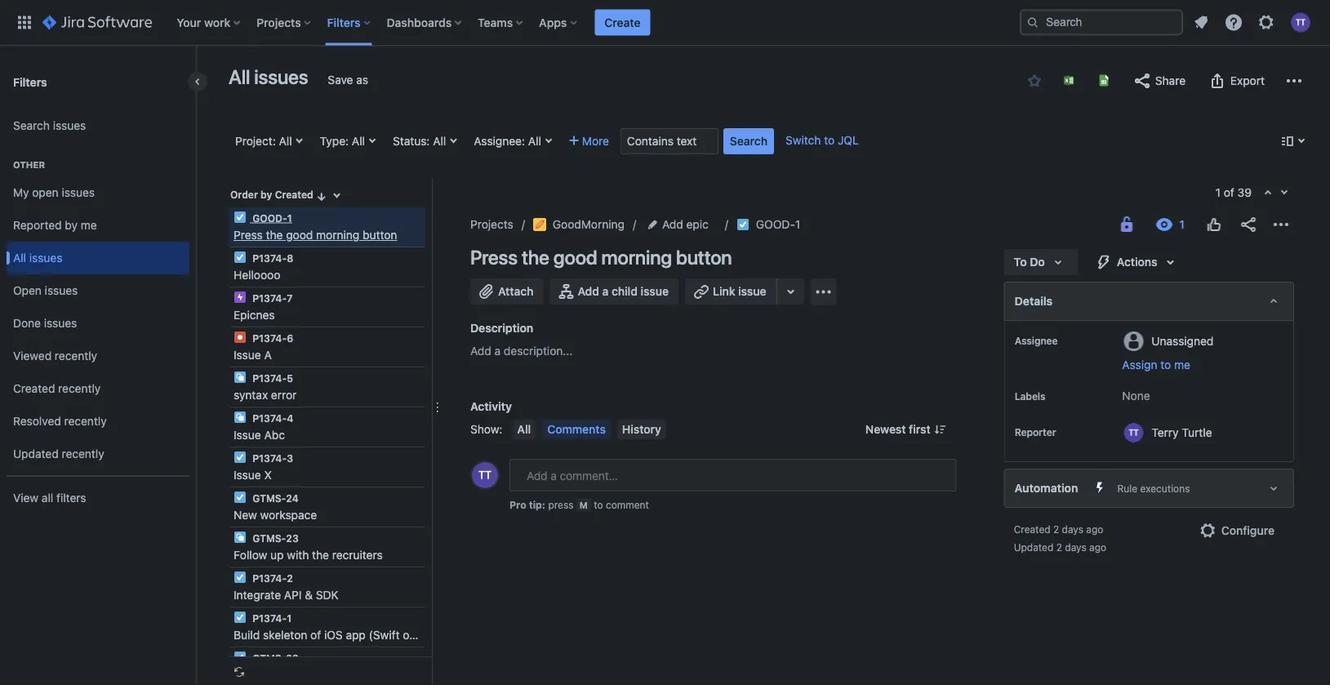 Task type: vqa. For each thing, say whether or not it's contained in the screenshot.
"·"
no



Task type: locate. For each thing, give the bounding box(es) containing it.
morning down order by created link
[[316, 228, 360, 242]]

0 horizontal spatial search
[[13, 119, 50, 132]]

1 horizontal spatial by
[[261, 189, 272, 200]]

task image
[[234, 251, 247, 264], [234, 491, 247, 504], [234, 571, 247, 584], [234, 611, 247, 624]]

1 horizontal spatial button
[[676, 246, 732, 269]]

me inside other group
[[81, 219, 97, 232]]

me down my open issues link
[[81, 219, 97, 232]]

viewed recently
[[13, 349, 97, 363]]

my open issues link
[[7, 176, 189, 209]]

1 horizontal spatial updated
[[1014, 541, 1054, 553]]

0 horizontal spatial press
[[234, 228, 263, 242]]

press down projects link
[[470, 246, 518, 269]]

recently down "viewed recently" "link" on the left of the page
[[58, 382, 101, 395]]

1 horizontal spatial filters
[[327, 16, 361, 29]]

recently inside resolved recently link
[[64, 414, 107, 428]]

2 horizontal spatial to
[[1161, 358, 1171, 372]]

projects right work
[[257, 16, 301, 29]]

link web pages and more image
[[781, 282, 801, 301]]

p1374-7
[[250, 292, 293, 304]]

skeleton
[[263, 628, 307, 642]]

add for add epic
[[662, 218, 683, 231]]

task image down the build
[[234, 651, 247, 664]]

created recently
[[13, 382, 101, 395]]

press the good morning button up 8 at left top
[[234, 228, 397, 242]]

2 horizontal spatial created
[[1014, 523, 1051, 535]]

to do button
[[1004, 249, 1078, 275]]

Search issues using keywords text field
[[621, 128, 718, 154]]

settings image
[[1257, 13, 1276, 32]]

0 vertical spatial the
[[266, 228, 283, 242]]

2 vertical spatial issue
[[234, 468, 261, 482]]

1 vertical spatial of
[[310, 628, 321, 642]]

by right reported on the left of the page
[[65, 219, 78, 232]]

created right order
[[275, 189, 313, 200]]

by for reported
[[65, 219, 78, 232]]

task image for p1374-3
[[234, 451, 247, 464]]

0 horizontal spatial by
[[65, 219, 78, 232]]

1 vertical spatial issue
[[234, 428, 261, 442]]

show:
[[470, 423, 502, 436]]

0 horizontal spatial press the good morning button
[[234, 228, 397, 242]]

new workspace
[[234, 508, 317, 522]]

all right type:
[[352, 134, 365, 148]]

8 p1374- from the top
[[252, 612, 287, 624]]

0 horizontal spatial projects
[[257, 16, 301, 29]]

switch
[[786, 134, 821, 147]]

actions button
[[1084, 249, 1190, 275]]

open in microsoft excel image
[[1062, 74, 1075, 87]]

me down the unassigned
[[1174, 358, 1190, 372]]

0 horizontal spatial small image
[[315, 190, 328, 203]]

create button
[[595, 9, 650, 36]]

recently inside 'updated recently' link
[[62, 447, 104, 461]]

1 vertical spatial good
[[553, 246, 597, 269]]

recently for created recently
[[58, 382, 101, 395]]

1 gtms- from the top
[[252, 492, 286, 504]]

created inside other group
[[13, 382, 55, 395]]

all inside other group
[[13, 251, 26, 265]]

task image inside the gtms-22 link
[[234, 651, 247, 664]]

p1374- for issue a
[[252, 332, 287, 344]]

task image for helloooo
[[234, 251, 247, 264]]

2 for created 2 days ago updated 2 days ago
[[1053, 523, 1059, 535]]

to for switch
[[824, 134, 835, 147]]

comment
[[606, 499, 649, 510]]

1 issue from the top
[[234, 348, 261, 362]]

1 vertical spatial filters
[[13, 75, 47, 88]]

add left child
[[578, 285, 599, 298]]

to left jql
[[824, 134, 835, 147]]

issues for open issues link
[[45, 284, 78, 297]]

p1374- for build skeleton of ios app (swift or flutter)
[[252, 612, 287, 624]]

updated down resolved
[[13, 447, 59, 461]]

1 horizontal spatial to
[[824, 134, 835, 147]]

0 horizontal spatial filters
[[13, 75, 47, 88]]

2 horizontal spatial the
[[522, 246, 549, 269]]

p1374- up integrate on the left of the page
[[252, 572, 287, 584]]

labels
[[1015, 390, 1046, 402]]

gtms- down skeleton
[[252, 652, 286, 664]]

save as button
[[320, 67, 376, 93]]

24
[[286, 492, 299, 504]]

p1374- for integrate api & sdk
[[252, 572, 287, 584]]

add inside add epic popup button
[[662, 218, 683, 231]]

7 p1374- from the top
[[252, 572, 287, 584]]

task image down order
[[234, 211, 247, 224]]

projects for projects dropdown button
[[257, 16, 301, 29]]

0 vertical spatial to
[[824, 134, 835, 147]]

2 horizontal spatial add
[[662, 218, 683, 231]]

2
[[1053, 523, 1059, 535], [1056, 541, 1062, 553], [287, 572, 293, 584]]

0 vertical spatial by
[[261, 189, 272, 200]]

1 horizontal spatial press the good morning button
[[470, 246, 732, 269]]

created inside created 2 days ago updated 2 days ago
[[1014, 523, 1051, 535]]

0 vertical spatial created
[[275, 189, 313, 200]]

assignee
[[1015, 335, 1058, 346]]

issues up my open issues at the top left
[[53, 119, 86, 132]]

history
[[622, 423, 661, 436]]

0 horizontal spatial a
[[494, 344, 501, 358]]

comments button
[[542, 420, 611, 439]]

button
[[363, 228, 397, 242], [676, 246, 732, 269]]

0 vertical spatial gtms-
[[252, 492, 286, 504]]

1 vertical spatial press the good morning button
[[470, 246, 732, 269]]

all down work
[[229, 65, 250, 88]]

filters up save
[[327, 16, 361, 29]]

error
[[271, 388, 297, 402]]

2 vertical spatial to
[[594, 499, 603, 510]]

link issue button
[[685, 278, 778, 305]]

issue right link
[[738, 285, 766, 298]]

0 vertical spatial 2
[[1053, 523, 1059, 535]]

all right project:
[[279, 134, 292, 148]]

issue down bug icon
[[234, 348, 261, 362]]

issue a
[[234, 348, 272, 362]]

your work button
[[172, 9, 247, 36]]

1 vertical spatial updated
[[1014, 541, 1054, 553]]

all issues inside other group
[[13, 251, 62, 265]]

1 vertical spatial me
[[1174, 358, 1190, 372]]

the down goodmorning icon
[[522, 246, 549, 269]]

pro tip: press m to comment
[[510, 499, 649, 510]]

all right status: at the left top
[[433, 134, 446, 148]]

0 horizontal spatial of
[[310, 628, 321, 642]]

search inside button
[[730, 134, 768, 148]]

1 vertical spatial morning
[[601, 246, 672, 269]]

jira software image
[[42, 13, 152, 32], [42, 13, 152, 32]]

1 subtask image from the top
[[234, 371, 247, 384]]

good-1
[[250, 212, 292, 224], [756, 218, 800, 231]]

1 task image from the top
[[234, 251, 247, 264]]

order by created link
[[229, 185, 330, 204]]

0 horizontal spatial to
[[594, 499, 603, 510]]

the right with in the bottom left of the page
[[312, 548, 329, 562]]

issue
[[234, 348, 261, 362], [234, 428, 261, 442], [234, 468, 261, 482]]

turtle
[[1182, 425, 1212, 439]]

0 vertical spatial add
[[662, 218, 683, 231]]

Add a comment… field
[[510, 459, 957, 492]]

recently down resolved recently link
[[62, 447, 104, 461]]

1 vertical spatial small image
[[315, 190, 328, 203]]

1 vertical spatial projects
[[470, 218, 513, 231]]

task image down "follow"
[[234, 571, 247, 584]]

to inside button
[[1161, 358, 1171, 372]]

good up 8 at left top
[[286, 228, 313, 242]]

to right m
[[594, 499, 603, 510]]

viewed
[[13, 349, 52, 363]]

flutter)
[[417, 628, 455, 642]]

p1374- up abc
[[252, 412, 287, 424]]

by inside order by created link
[[261, 189, 272, 200]]

all right show:
[[517, 423, 531, 436]]

press up p1374-8
[[234, 228, 263, 242]]

small image right order by created
[[315, 190, 328, 203]]

2 subtask image from the top
[[234, 411, 247, 424]]

task image
[[234, 211, 247, 224], [736, 218, 749, 231], [234, 451, 247, 464], [234, 651, 247, 664]]

epicnes
[[234, 308, 275, 322]]

ago
[[1086, 523, 1103, 535], [1089, 541, 1106, 553]]

gtms- up new workspace
[[252, 492, 286, 504]]

p1374-5
[[250, 372, 293, 384]]

filters
[[327, 16, 361, 29], [13, 75, 47, 88]]

of left ios
[[310, 628, 321, 642]]

good- left copy link to issue image
[[756, 218, 795, 231]]

5 p1374- from the top
[[252, 412, 287, 424]]

0 horizontal spatial morning
[[316, 228, 360, 242]]

2 issue from the top
[[234, 428, 261, 442]]

2 vertical spatial gtms-
[[252, 652, 286, 664]]

recently for viewed recently
[[55, 349, 97, 363]]

type: all
[[320, 134, 365, 148]]

sdk
[[316, 588, 339, 602]]

all issues
[[229, 65, 308, 88], [13, 251, 62, 265]]

view all filters
[[13, 491, 86, 505]]

done
[[13, 316, 41, 330]]

projects left goodmorning icon
[[470, 218, 513, 231]]

issues inside 'link'
[[53, 119, 86, 132]]

p1374- for issue abc
[[252, 412, 287, 424]]

1 horizontal spatial a
[[602, 285, 609, 298]]

good-
[[252, 212, 287, 224], [756, 218, 795, 231]]

updated inside other group
[[13, 447, 59, 461]]

add inside add a child issue button
[[578, 285, 599, 298]]

good down goodmorning link
[[553, 246, 597, 269]]

a inside button
[[602, 285, 609, 298]]

0 vertical spatial button
[[363, 228, 397, 242]]

open
[[13, 284, 42, 297]]

by inside reported by me link
[[65, 219, 78, 232]]

1 vertical spatial to
[[1161, 358, 1171, 372]]

primary element
[[10, 0, 1020, 45]]

0 horizontal spatial issue
[[641, 285, 669, 298]]

created 2 days ago updated 2 days ago
[[1014, 523, 1106, 553]]

p1374- up helloooo
[[252, 252, 287, 264]]

issues for done issues link
[[44, 316, 77, 330]]

your profile and settings image
[[1291, 13, 1311, 32]]

syntax error
[[234, 388, 297, 402]]

search inside 'link'
[[13, 119, 50, 132]]

0 vertical spatial search
[[13, 119, 50, 132]]

p1374- up a
[[252, 332, 287, 344]]

gtms- up up
[[252, 532, 286, 544]]

2 gtms- from the top
[[252, 532, 286, 544]]

subtask image for syntax error
[[234, 371, 247, 384]]

issues up open issues
[[29, 251, 62, 265]]

a
[[264, 348, 272, 362]]

a down the "description"
[[494, 344, 501, 358]]

0 vertical spatial press the good morning button
[[234, 228, 397, 242]]

1 vertical spatial the
[[522, 246, 549, 269]]

search up other
[[13, 119, 50, 132]]

vote options: no one has voted for this issue yet. image
[[1204, 215, 1224, 234]]

2 vertical spatial the
[[312, 548, 329, 562]]

(swift
[[369, 628, 400, 642]]

0 vertical spatial me
[[81, 219, 97, 232]]

4 task image from the top
[[234, 611, 247, 624]]

recently down created recently link
[[64, 414, 107, 428]]

0 horizontal spatial good-
[[252, 212, 287, 224]]

p1374- up x
[[252, 452, 287, 464]]

1 vertical spatial subtask image
[[234, 411, 247, 424]]

task image up 'issue x'
[[234, 451, 247, 464]]

morning up child
[[601, 246, 672, 269]]

0 horizontal spatial the
[[266, 228, 283, 242]]

issue right child
[[641, 285, 669, 298]]

3
[[287, 452, 293, 464]]

6 p1374- from the top
[[252, 452, 287, 464]]

1 horizontal spatial projects
[[470, 218, 513, 231]]

0 vertical spatial updated
[[13, 447, 59, 461]]

issue left x
[[234, 468, 261, 482]]

abc
[[264, 428, 285, 442]]

unassigned
[[1152, 334, 1214, 347]]

0 vertical spatial issue
[[234, 348, 261, 362]]

press the good morning button
[[234, 228, 397, 242], [470, 246, 732, 269]]

p1374- up the syntax error at the bottom of the page
[[252, 372, 287, 384]]

0 horizontal spatial me
[[81, 219, 97, 232]]

actions image
[[1271, 215, 1291, 234]]

issues right the open
[[62, 186, 95, 199]]

0 horizontal spatial updated
[[13, 447, 59, 461]]

good- down order by created
[[252, 212, 287, 224]]

0 vertical spatial small image
[[1028, 74, 1041, 87]]

gtms- for up
[[252, 532, 286, 544]]

0 vertical spatial a
[[602, 285, 609, 298]]

follow up with the recruiters
[[234, 548, 383, 562]]

search left switch
[[730, 134, 768, 148]]

filters button
[[322, 9, 377, 36]]

recently up the created recently
[[55, 349, 97, 363]]

created down viewed
[[13, 382, 55, 395]]

task image up new
[[234, 491, 247, 504]]

the up p1374-8
[[266, 228, 283, 242]]

export
[[1230, 74, 1265, 87]]

executions
[[1140, 483, 1190, 494]]

open in google sheets image
[[1097, 74, 1110, 87]]

banner
[[0, 0, 1330, 46]]

subtask image
[[234, 371, 247, 384], [234, 411, 247, 424]]

newest first image
[[934, 423, 947, 436]]

3 gtms- from the top
[[252, 652, 286, 664]]

search for search issues
[[13, 119, 50, 132]]

issue for issue a
[[234, 348, 261, 362]]

filters inside popup button
[[327, 16, 361, 29]]

1 horizontal spatial search
[[730, 134, 768, 148]]

1 vertical spatial gtms-
[[252, 532, 286, 544]]

notifications image
[[1191, 13, 1211, 32]]

to right the assign
[[1161, 358, 1171, 372]]

1 up link web pages and more image
[[795, 218, 800, 231]]

1 inside good-1 link
[[795, 218, 800, 231]]

sub task image
[[234, 531, 247, 544]]

projects inside dropdown button
[[257, 16, 301, 29]]

tip:
[[529, 499, 545, 510]]

subtask image down the syntax
[[234, 411, 247, 424]]

created for created 2 days ago updated 2 days ago
[[1014, 523, 1051, 535]]

teams
[[478, 16, 513, 29]]

add
[[662, 218, 683, 231], [578, 285, 599, 298], [470, 344, 491, 358]]

small image left open in microsoft excel "icon"
[[1028, 74, 1041, 87]]

issue for issue abc
[[234, 428, 261, 442]]

recruiters
[[332, 548, 383, 562]]

0 horizontal spatial good
[[286, 228, 313, 242]]

me for reported by me
[[81, 219, 97, 232]]

&
[[305, 588, 313, 602]]

1 down order by created link
[[287, 212, 292, 224]]

1 up skeleton
[[287, 612, 292, 624]]

p1374-
[[252, 252, 287, 264], [252, 292, 287, 304], [252, 332, 287, 344], [252, 372, 287, 384], [252, 412, 287, 424], [252, 452, 287, 464], [252, 572, 287, 584], [252, 612, 287, 624]]

2 p1374- from the top
[[252, 292, 287, 304]]

search button
[[723, 128, 774, 154]]

task image up helloooo
[[234, 251, 247, 264]]

0 vertical spatial press
[[234, 228, 263, 242]]

issues
[[254, 65, 308, 88], [53, 119, 86, 132], [62, 186, 95, 199], [29, 251, 62, 265], [45, 284, 78, 297], [44, 316, 77, 330]]

p1374- up skeleton
[[252, 612, 287, 624]]

recently inside "viewed recently" "link"
[[55, 349, 97, 363]]

1 horizontal spatial me
[[1174, 358, 1190, 372]]

child
[[612, 285, 638, 298]]

small image
[[1028, 74, 1041, 87], [315, 190, 328, 203]]

all up open
[[13, 251, 26, 265]]

follow
[[234, 548, 267, 562]]

gtms-22
[[250, 652, 298, 664]]

configure link
[[1189, 518, 1284, 544]]

1 vertical spatial created
[[13, 382, 55, 395]]

0 vertical spatial filters
[[327, 16, 361, 29]]

0 horizontal spatial created
[[13, 382, 55, 395]]

all inside button
[[517, 423, 531, 436]]

3 issue from the top
[[234, 468, 261, 482]]

0 horizontal spatial all issues
[[13, 251, 62, 265]]

m
[[580, 500, 588, 510]]

created down the automation
[[1014, 523, 1051, 535]]

all issues down reported on the left of the page
[[13, 251, 62, 265]]

1 vertical spatial a
[[494, 344, 501, 358]]

issues down projects dropdown button
[[254, 65, 308, 88]]

goodmorning image
[[533, 218, 546, 231]]

1 p1374- from the top
[[252, 252, 287, 264]]

issues right open
[[45, 284, 78, 297]]

good-1 down order by created
[[250, 212, 292, 224]]

0 vertical spatial morning
[[316, 228, 360, 242]]

of left 39
[[1224, 186, 1234, 199]]

switch to jql link
[[786, 134, 859, 147]]

a left child
[[602, 285, 609, 298]]

updated down the automation
[[1014, 541, 1054, 553]]

3 task image from the top
[[234, 571, 247, 584]]

0 horizontal spatial add
[[470, 344, 491, 358]]

apps
[[539, 16, 567, 29]]

issue left abc
[[234, 428, 261, 442]]

2 vertical spatial 2
[[287, 572, 293, 584]]

1 horizontal spatial all issues
[[229, 65, 308, 88]]

1 vertical spatial search
[[730, 134, 768, 148]]

1 horizontal spatial add
[[578, 285, 599, 298]]

more
[[582, 134, 609, 148]]

all issues down projects dropdown button
[[229, 65, 308, 88]]

issues up viewed recently
[[44, 316, 77, 330]]

days
[[1062, 523, 1084, 535], [1065, 541, 1087, 553]]

filters up search issues
[[13, 75, 47, 88]]

menu bar
[[509, 420, 669, 439]]

p1374- up epicnes
[[252, 292, 287, 304]]

0 horizontal spatial button
[[363, 228, 397, 242]]

0 vertical spatial projects
[[257, 16, 301, 29]]

switch to jql
[[786, 134, 859, 147]]

2 task image from the top
[[234, 491, 247, 504]]

p1374- for epicnes
[[252, 292, 287, 304]]

1 horizontal spatial of
[[1224, 186, 1234, 199]]

1 horizontal spatial good-1
[[756, 218, 800, 231]]

recently inside created recently link
[[58, 382, 101, 395]]

1 horizontal spatial issue
[[738, 285, 766, 298]]

4 p1374- from the top
[[252, 372, 287, 384]]

p1374-1
[[250, 612, 292, 624]]

recently for resolved recently
[[64, 414, 107, 428]]

3 p1374- from the top
[[252, 332, 287, 344]]

subtask image up the syntax
[[234, 371, 247, 384]]

press the good morning button down goodmorning
[[470, 246, 732, 269]]

by right order
[[261, 189, 272, 200]]

1 vertical spatial by
[[65, 219, 78, 232]]

good-1 up link web pages and more image
[[756, 218, 800, 231]]

updated
[[13, 447, 59, 461], [1014, 541, 1054, 553]]

not available - this is the first issue image
[[1262, 187, 1275, 200]]

0 vertical spatial subtask image
[[234, 371, 247, 384]]

add down the "description"
[[470, 344, 491, 358]]

2 vertical spatial add
[[470, 344, 491, 358]]

issues for all issues link at the left
[[29, 251, 62, 265]]

jql
[[838, 134, 859, 147]]

created
[[275, 189, 313, 200], [13, 382, 55, 395], [1014, 523, 1051, 535]]

me inside button
[[1174, 358, 1190, 372]]

task image up the build
[[234, 611, 247, 624]]

add left epic
[[662, 218, 683, 231]]



Task type: describe. For each thing, give the bounding box(es) containing it.
order
[[230, 189, 258, 200]]

1 horizontal spatial good
[[553, 246, 597, 269]]

pro
[[510, 499, 526, 510]]

me for assign to me
[[1174, 358, 1190, 372]]

x
[[264, 468, 272, 482]]

your work
[[177, 16, 230, 29]]

open
[[32, 186, 59, 199]]

1 horizontal spatial the
[[312, 548, 329, 562]]

p1374- for helloooo
[[252, 252, 287, 264]]

link issue
[[713, 285, 766, 298]]

dashboards button
[[382, 9, 468, 36]]

0 horizontal spatial good-1
[[250, 212, 292, 224]]

reported by me
[[13, 219, 97, 232]]

6
[[287, 332, 293, 344]]

my open issues
[[13, 186, 95, 199]]

description
[[470, 321, 533, 335]]

gtms-22 link
[[230, 648, 424, 685]]

add epic button
[[644, 215, 714, 234]]

1 vertical spatial ago
[[1089, 541, 1106, 553]]

assign to me button
[[1122, 357, 1277, 373]]

newest first
[[865, 423, 931, 436]]

filters
[[56, 491, 86, 505]]

5
[[287, 372, 293, 384]]

Search field
[[1020, 9, 1183, 36]]

good-1 link
[[756, 215, 800, 234]]

to
[[1014, 255, 1027, 269]]

task image for gtms-22
[[234, 651, 247, 664]]

project: all
[[235, 134, 292, 148]]

7
[[287, 292, 293, 304]]

projects button
[[252, 9, 317, 36]]

to for assign
[[1161, 358, 1171, 372]]

0 vertical spatial all issues
[[229, 65, 308, 88]]

22
[[286, 652, 298, 664]]

23
[[286, 532, 299, 544]]

view
[[13, 491, 38, 505]]

add app image
[[814, 282, 833, 302]]

integrate
[[234, 588, 281, 602]]

done issues link
[[7, 307, 189, 340]]

apps button
[[534, 9, 583, 36]]

share link
[[1124, 68, 1194, 94]]

bug image
[[234, 331, 247, 344]]

task image for build skeleton of ios app (swift or flutter)
[[234, 611, 247, 624]]

p1374-6
[[250, 332, 293, 344]]

1 horizontal spatial created
[[275, 189, 313, 200]]

search issues
[[13, 119, 86, 132]]

menu bar containing all
[[509, 420, 669, 439]]

build
[[234, 628, 260, 642]]

task image for new workspace
[[234, 491, 247, 504]]

add a description...
[[470, 344, 573, 358]]

profile image of terry turtle image
[[472, 462, 498, 488]]

terry
[[1152, 425, 1179, 439]]

0 vertical spatial days
[[1062, 523, 1084, 535]]

p1374- for issue x
[[252, 452, 287, 464]]

your
[[177, 16, 201, 29]]

8
[[287, 252, 293, 264]]

terry turtle
[[1152, 425, 1212, 439]]

1 horizontal spatial good-
[[756, 218, 795, 231]]

newest first button
[[856, 420, 957, 439]]

1 vertical spatial 2
[[1056, 541, 1062, 553]]

0 vertical spatial ago
[[1086, 523, 1103, 535]]

all issues link
[[7, 242, 189, 274]]

add a child issue button
[[550, 278, 679, 305]]

resolved recently
[[13, 414, 107, 428]]

done issues
[[13, 316, 77, 330]]

app
[[346, 628, 366, 642]]

more button
[[563, 128, 616, 154]]

reporter
[[1015, 426, 1056, 438]]

1 vertical spatial days
[[1065, 541, 1087, 553]]

task image left good-1 link
[[736, 218, 749, 231]]

assign
[[1122, 358, 1157, 372]]

p1374- for syntax error
[[252, 372, 287, 384]]

by for order
[[261, 189, 272, 200]]

0 vertical spatial of
[[1224, 186, 1234, 199]]

syntax
[[234, 388, 268, 402]]

39
[[1238, 186, 1252, 199]]

p1374-4
[[250, 412, 293, 424]]

assignee:
[[474, 134, 525, 148]]

rule
[[1117, 483, 1138, 494]]

gtms- for workspace
[[252, 492, 286, 504]]

a for description...
[[494, 344, 501, 358]]

next issue 'p1374-8' ( type 'j' ) image
[[1278, 186, 1291, 199]]

issues for the search issues 'link'
[[53, 119, 86, 132]]

1 issue from the left
[[641, 285, 669, 298]]

add epic
[[662, 218, 709, 231]]

search for search
[[730, 134, 768, 148]]

issue for issue x
[[234, 468, 261, 482]]

automation element
[[1004, 469, 1294, 508]]

epic image
[[234, 291, 247, 304]]

subtask image for issue abc
[[234, 411, 247, 424]]

task image for good-1
[[234, 211, 247, 224]]

or
[[403, 628, 414, 642]]

resolved
[[13, 414, 61, 428]]

small image inside order by created link
[[315, 190, 328, 203]]

project:
[[235, 134, 276, 148]]

1 vertical spatial button
[[676, 246, 732, 269]]

4
[[287, 412, 293, 424]]

2 for p1374-2
[[287, 572, 293, 584]]

viewed recently link
[[7, 340, 189, 372]]

actions
[[1117, 255, 1157, 269]]

all right assignee:
[[528, 134, 541, 148]]

0 vertical spatial good
[[286, 228, 313, 242]]

share
[[1155, 74, 1186, 87]]

a for child
[[602, 285, 609, 298]]

search image
[[1026, 16, 1039, 29]]

details
[[1015, 294, 1053, 308]]

p1374-3
[[250, 452, 293, 464]]

work
[[204, 16, 230, 29]]

2 issue from the left
[[738, 285, 766, 298]]

order by created
[[230, 189, 313, 200]]

1 horizontal spatial small image
[[1028, 74, 1041, 87]]

helloooo
[[234, 268, 280, 282]]

assign to me
[[1122, 358, 1190, 372]]

up
[[270, 548, 284, 562]]

attach button
[[470, 278, 543, 305]]

add for add a description...
[[470, 344, 491, 358]]

share image
[[1239, 215, 1258, 234]]

new
[[234, 508, 257, 522]]

view all filters link
[[7, 482, 189, 514]]

other group
[[7, 142, 189, 475]]

help image
[[1224, 13, 1244, 32]]

my
[[13, 186, 29, 199]]

type:
[[320, 134, 349, 148]]

copy link to issue image
[[797, 217, 810, 230]]

1 horizontal spatial morning
[[601, 246, 672, 269]]

history button
[[617, 420, 666, 439]]

projects for projects link
[[470, 218, 513, 231]]

task image for integrate api & sdk
[[234, 571, 247, 584]]

save
[[328, 73, 353, 87]]

issue abc
[[234, 428, 285, 442]]

details element
[[1004, 282, 1294, 321]]

export button
[[1200, 68, 1273, 94]]

updated inside created 2 days ago updated 2 days ago
[[1014, 541, 1054, 553]]

build skeleton of ios app (swift or flutter)
[[234, 628, 455, 642]]

1 horizontal spatial press
[[470, 246, 518, 269]]

1 left 39
[[1216, 186, 1221, 199]]

created for created recently
[[13, 382, 55, 395]]

reported
[[13, 219, 62, 232]]

recently for updated recently
[[62, 447, 104, 461]]

automation
[[1015, 481, 1078, 495]]

press
[[548, 499, 574, 510]]

created recently link
[[7, 372, 189, 405]]

appswitcher icon image
[[15, 13, 34, 32]]

add for add a child issue
[[578, 285, 599, 298]]

banner containing your work
[[0, 0, 1330, 46]]



